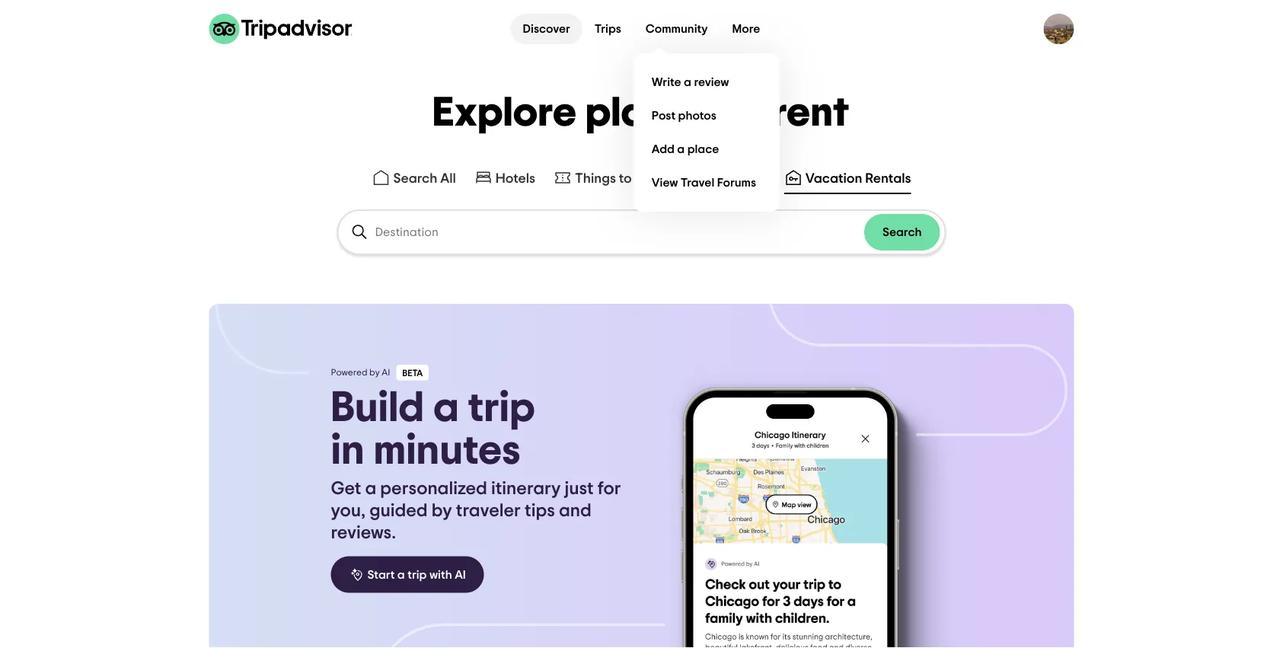 Task type: vqa. For each thing, say whether or not it's contained in the screenshot.
second M from the right
no



Task type: describe. For each thing, give the bounding box(es) containing it.
discover button
[[511, 14, 583, 44]]

discover
[[523, 23, 570, 35]]

photos
[[678, 110, 717, 122]]

write a review link
[[646, 66, 768, 99]]

add a place link
[[646, 133, 768, 166]]

reviews.
[[331, 524, 396, 542]]

powered by ai
[[331, 368, 390, 377]]

search search field containing search
[[339, 211, 945, 254]]

explore places to rent
[[433, 93, 850, 134]]

start a trip with ai button
[[331, 557, 484, 593]]

menu containing write a review
[[634, 53, 780, 212]]

build
[[331, 387, 424, 429]]

traveler
[[456, 502, 521, 520]]

hotels
[[496, 171, 536, 185]]

get
[[331, 480, 361, 498]]

vacation rentals link
[[784, 168, 911, 187]]

add
[[652, 143, 675, 155]]

more
[[732, 23, 761, 35]]

search for search
[[883, 226, 922, 238]]

community
[[646, 23, 708, 35]]

a for add
[[677, 143, 685, 155]]

powered
[[331, 368, 368, 377]]

rent
[[773, 93, 850, 134]]

things to do
[[575, 171, 652, 185]]

post photos link
[[646, 99, 768, 133]]

get a personalized itinerary just for you, guided by traveler tips and reviews.
[[331, 480, 621, 542]]

hotels button
[[471, 165, 539, 194]]

community button
[[634, 14, 720, 44]]

tab list containing search all
[[0, 162, 1284, 197]]

all
[[440, 171, 456, 185]]

view
[[652, 177, 678, 189]]

things to do link
[[554, 168, 652, 187]]

beta
[[402, 369, 423, 378]]

start a trip with ai
[[368, 569, 466, 581]]

just
[[565, 480, 594, 498]]

minutes
[[374, 429, 521, 472]]

search image
[[351, 223, 369, 242]]

rentals
[[866, 171, 911, 185]]

1 horizontal spatial to
[[722, 93, 764, 134]]

write a review
[[652, 76, 729, 88]]

restaurants
[[692, 171, 766, 185]]

0 vertical spatial by
[[370, 368, 380, 377]]

a for start
[[398, 569, 405, 581]]

0 horizontal spatial ai
[[382, 368, 390, 377]]



Task type: locate. For each thing, give the bounding box(es) containing it.
vacation rentals button
[[781, 165, 915, 194]]

tripadvisor image
[[209, 14, 352, 44]]

a right the start at the bottom left of the page
[[398, 569, 405, 581]]

1 horizontal spatial search
[[883, 226, 922, 238]]

1 horizontal spatial ai
[[455, 569, 466, 581]]

do
[[635, 171, 652, 185]]

by inside get a personalized itinerary just for you, guided by traveler tips and reviews.
[[432, 502, 452, 520]]

a for get
[[365, 480, 376, 498]]

0 horizontal spatial trip
[[408, 569, 427, 581]]

things to do button
[[551, 165, 655, 194]]

1 vertical spatial search
[[883, 226, 922, 238]]

search left all
[[393, 171, 438, 185]]

0 vertical spatial to
[[722, 93, 764, 134]]

a right get
[[365, 480, 376, 498]]

itinerary
[[491, 480, 561, 498]]

a inside build a trip in minutes
[[433, 387, 459, 429]]

ai right with
[[455, 569, 466, 581]]

start
[[368, 569, 395, 581]]

search search field down the things to do
[[375, 226, 865, 239]]

places
[[586, 93, 714, 134]]

review
[[694, 76, 729, 88]]

0 vertical spatial search
[[393, 171, 438, 185]]

place
[[688, 143, 719, 155]]

by right powered
[[370, 368, 380, 377]]

by down 'personalized'
[[432, 502, 452, 520]]

to
[[722, 93, 764, 134], [619, 171, 632, 185]]

1 vertical spatial by
[[432, 502, 452, 520]]

tab list
[[0, 162, 1284, 197]]

tips
[[525, 502, 555, 520]]

personalized
[[380, 480, 487, 498]]

hotels link
[[474, 168, 536, 187]]

1 horizontal spatial trip
[[468, 387, 535, 429]]

view travel forums
[[652, 177, 756, 189]]

search button
[[865, 214, 940, 251]]

ai inside button
[[455, 569, 466, 581]]

explore
[[433, 93, 578, 134]]

a for write
[[684, 76, 692, 88]]

0 horizontal spatial search
[[393, 171, 438, 185]]

write
[[652, 76, 682, 88]]

trip
[[468, 387, 535, 429], [408, 569, 427, 581]]

a right 'build'
[[433, 387, 459, 429]]

and
[[559, 502, 592, 520]]

vacation rentals
[[806, 171, 911, 185]]

0 vertical spatial ai
[[382, 368, 390, 377]]

post
[[652, 110, 676, 122]]

0 horizontal spatial to
[[619, 171, 632, 185]]

with
[[430, 569, 452, 581]]

search search field down the do at top
[[339, 211, 945, 254]]

guided
[[370, 502, 428, 520]]

0 vertical spatial trip
[[468, 387, 535, 429]]

a inside button
[[398, 569, 405, 581]]

1 vertical spatial ai
[[455, 569, 466, 581]]

search for search all
[[393, 171, 438, 185]]

1 horizontal spatial by
[[432, 502, 452, 520]]

search all button
[[369, 165, 459, 194]]

by
[[370, 368, 380, 377], [432, 502, 452, 520]]

post photos
[[652, 110, 717, 122]]

travel
[[681, 177, 715, 189]]

0 horizontal spatial by
[[370, 368, 380, 377]]

things
[[575, 171, 616, 185]]

to inside button
[[619, 171, 632, 185]]

more button
[[720, 14, 773, 44]]

in
[[331, 429, 365, 472]]

build a trip in minutes
[[331, 387, 535, 472]]

search down rentals
[[883, 226, 922, 238]]

ai
[[382, 368, 390, 377], [455, 569, 466, 581]]

search all
[[393, 171, 456, 185]]

a inside get a personalized itinerary just for you, guided by traveler tips and reviews.
[[365, 480, 376, 498]]

search
[[393, 171, 438, 185], [883, 226, 922, 238]]

trip inside build a trip in minutes
[[468, 387, 535, 429]]

trip for minutes
[[468, 387, 535, 429]]

a right the add
[[677, 143, 685, 155]]

menu
[[634, 53, 780, 212]]

forums
[[717, 177, 756, 189]]

profile picture image
[[1044, 14, 1074, 44]]

to down 'review'
[[722, 93, 764, 134]]

vacation
[[806, 171, 863, 185]]

trip inside button
[[408, 569, 427, 581]]

ai left beta
[[382, 368, 390, 377]]

for
[[598, 480, 621, 498]]

view travel forums link
[[646, 166, 768, 200]]

a for build
[[433, 387, 459, 429]]

a right write
[[684, 76, 692, 88]]

a
[[684, 76, 692, 88], [677, 143, 685, 155], [433, 387, 459, 429], [365, 480, 376, 498], [398, 569, 405, 581]]

Search search field
[[339, 211, 945, 254], [375, 226, 865, 239]]

to left the do at top
[[619, 171, 632, 185]]

1 vertical spatial trip
[[408, 569, 427, 581]]

restaurants link
[[670, 168, 766, 187]]

trip for ai
[[408, 569, 427, 581]]

1 vertical spatial to
[[619, 171, 632, 185]]

add a place
[[652, 143, 719, 155]]

trips button
[[583, 14, 634, 44]]

you,
[[331, 502, 366, 520]]

restaurants button
[[667, 165, 769, 194]]

trips
[[595, 23, 621, 35]]



